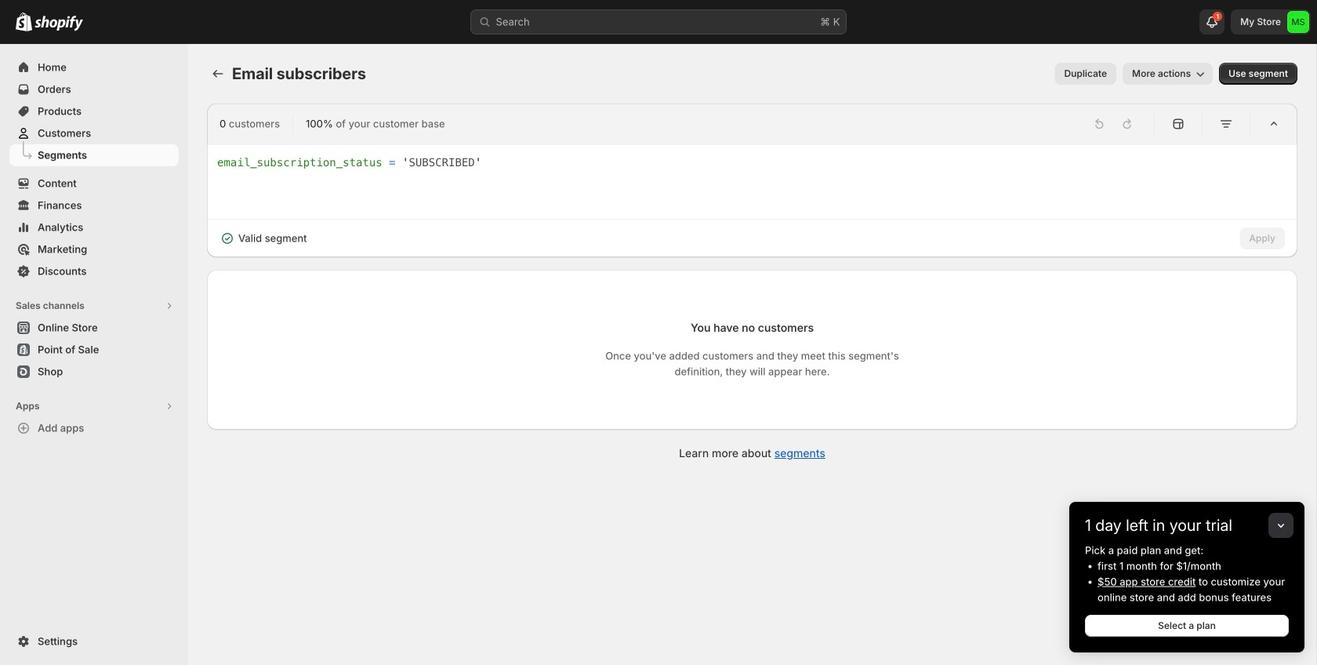 Task type: vqa. For each thing, say whether or not it's contained in the screenshot.
Orders
no



Task type: locate. For each thing, give the bounding box(es) containing it.
To create a segment, choose a template or apply a filter. text field
[[217, 155, 1288, 209]]

undo image
[[1092, 116, 1107, 132]]

shopify image
[[16, 12, 32, 31], [35, 15, 83, 31]]

alert
[[207, 220, 320, 257]]



Task type: describe. For each thing, give the bounding box(es) containing it.
redo image
[[1120, 116, 1136, 132]]

my store image
[[1288, 11, 1310, 33]]

Editor field
[[217, 155, 1288, 209]]

0 horizontal spatial shopify image
[[16, 12, 32, 31]]

1 horizontal spatial shopify image
[[35, 15, 83, 31]]



